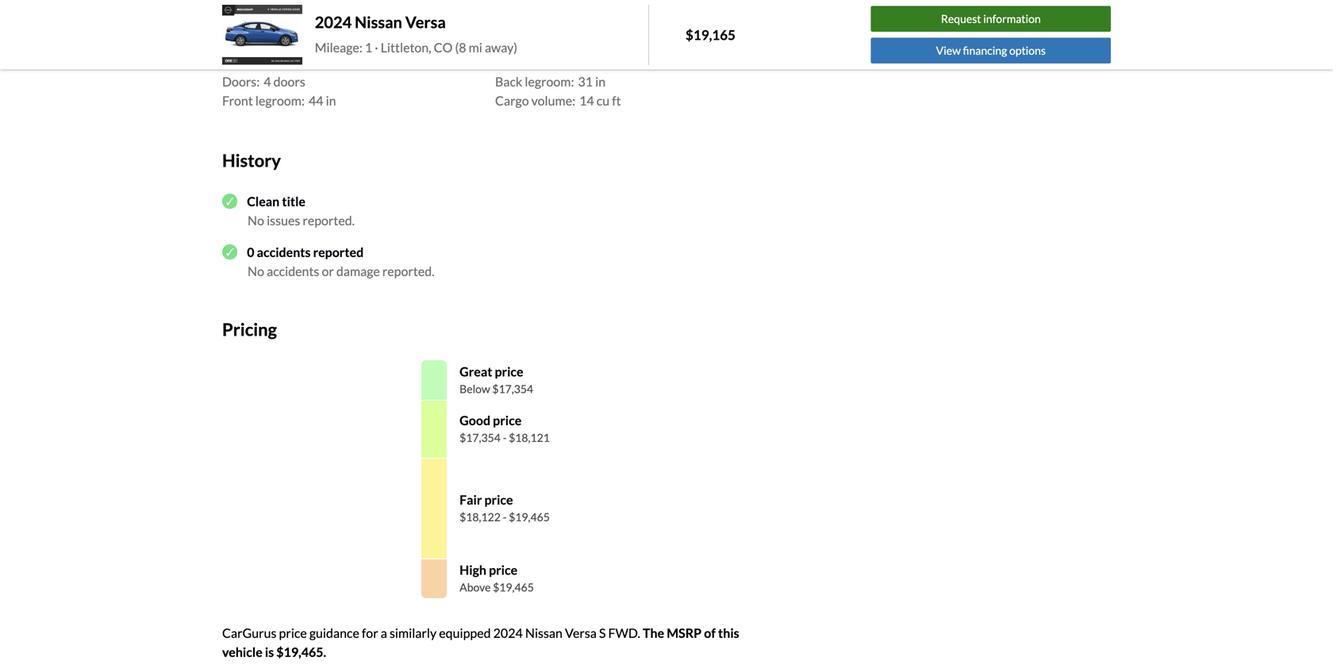 Task type: vqa. For each thing, say whether or not it's contained in the screenshot.
bottommost Nissan
yes



Task type: describe. For each thing, give the bounding box(es) containing it.
fair price $18,122 - $19,465
[[460, 492, 550, 524]]

measurements
[[222, 50, 307, 66]]

great
[[460, 364, 492, 379]]

0 horizontal spatial reported.
[[303, 212, 355, 228]]

1 horizontal spatial versa
[[565, 625, 597, 641]]

$18,121
[[509, 431, 550, 444]]

(8
[[455, 40, 466, 55]]

the msrp of this vehicle is $19,465.
[[222, 625, 739, 660]]

good
[[460, 413, 490, 428]]

cargurus price guidance for a similarly equipped 2024 nissan versa s fwd.
[[222, 625, 640, 641]]

$19,165
[[686, 27, 736, 43]]

mileage:
[[315, 40, 362, 55]]

price up $19,465.
[[279, 625, 307, 641]]

a
[[381, 625, 387, 641]]

this
[[718, 625, 739, 641]]

1 horizontal spatial reported.
[[382, 263, 434, 279]]

$17,354 inside great price below $17,354
[[492, 382, 533, 396]]

price for good price
[[493, 413, 522, 428]]

in inside doors: 4 doors front legroom: 44 in
[[326, 93, 336, 108]]

vdpcheck image for clean title
[[222, 194, 237, 209]]

$19,465.
[[276, 644, 326, 660]]

$19,465 inside fair price $18,122 - $19,465
[[509, 510, 550, 524]]

$17,354 inside good price $17,354 - $18,121
[[460, 431, 501, 444]]

issues
[[267, 212, 300, 228]]

clean title
[[247, 193, 306, 209]]

fwd.
[[608, 625, 640, 641]]

of
[[704, 625, 716, 641]]

1 vertical spatial nissan
[[525, 625, 563, 641]]

$18,122
[[460, 510, 501, 524]]

request
[[941, 12, 981, 25]]

high
[[460, 562, 486, 578]]

31
[[578, 74, 593, 89]]

front
[[222, 93, 253, 108]]

ft
[[612, 93, 621, 108]]

cu
[[597, 93, 610, 108]]

2024 nissan versa image
[[222, 5, 302, 65]]

view financing options button
[[871, 38, 1111, 64]]

price for great price
[[495, 364, 523, 379]]

volume:
[[531, 93, 575, 108]]

doors
[[273, 74, 305, 89]]

·
[[375, 40, 378, 55]]

44
[[309, 93, 323, 108]]

2024 nissan versa mileage: 1 · littleton, co (8 mi away)
[[315, 13, 517, 55]]

4
[[264, 74, 271, 89]]

no for no issues reported.
[[248, 212, 264, 228]]

co
[[434, 40, 453, 55]]

great price below $17,354
[[460, 364, 533, 396]]

the
[[643, 625, 664, 641]]

$19,465 inside high price above $19,465
[[493, 580, 534, 594]]

fair
[[460, 492, 482, 507]]

airbag
[[261, 8, 296, 23]]

guidance
[[309, 625, 359, 641]]

s
[[599, 625, 606, 641]]

0 accidents reported
[[247, 244, 364, 260]]



Task type: locate. For each thing, give the bounding box(es) containing it.
no accidents or damage reported.
[[248, 263, 434, 279]]

view financing options
[[936, 44, 1046, 57]]

0 vertical spatial reported.
[[303, 212, 355, 228]]

versa inside the 2024 nissan versa mileage: 1 · littleton, co (8 mi away)
[[405, 13, 446, 32]]

options
[[1009, 44, 1046, 57]]

1 vertical spatial reported.
[[382, 263, 434, 279]]

0 vertical spatial nissan
[[355, 13, 402, 32]]

vdpcheck image left clean
[[222, 194, 237, 209]]

2 vdpcheck image from the top
[[222, 245, 237, 260]]

legroom:
[[525, 74, 574, 89], [255, 93, 305, 108]]

vdpcheck image left 0
[[222, 245, 237, 260]]

2 no from the top
[[248, 263, 264, 279]]

back legroom: 31 in cargo volume: 14 cu ft
[[495, 74, 621, 108]]

reported
[[313, 244, 364, 260]]

cargo
[[495, 93, 529, 108]]

is
[[265, 644, 274, 660]]

$17,354 down good
[[460, 431, 501, 444]]

$19,465
[[509, 510, 550, 524], [493, 580, 534, 594]]

no down clean
[[248, 212, 264, 228]]

littleton,
[[381, 40, 431, 55]]

1 horizontal spatial nissan
[[525, 625, 563, 641]]

below
[[460, 382, 490, 396]]

financing
[[963, 44, 1007, 57]]

1 vertical spatial versa
[[565, 625, 597, 641]]

msrp
[[667, 625, 702, 641]]

vdpcheck image
[[222, 194, 237, 209], [222, 245, 237, 260]]

1 vertical spatial in
[[326, 93, 336, 108]]

nissan up "·"
[[355, 13, 402, 32]]

- for fair price
[[503, 510, 507, 524]]

no for no accidents or damage reported.
[[248, 263, 264, 279]]

- for good price
[[503, 431, 507, 444]]

pricing
[[222, 319, 277, 339]]

nissan left s
[[525, 625, 563, 641]]

or
[[322, 263, 334, 279]]

2024 inside the 2024 nissan versa mileage: 1 · littleton, co (8 mi away)
[[315, 13, 352, 32]]

0 horizontal spatial nissan
[[355, 13, 402, 32]]

0 vertical spatial -
[[503, 431, 507, 444]]

no issues reported.
[[248, 212, 355, 228]]

0 vertical spatial no
[[248, 212, 264, 228]]

accidents down issues
[[257, 244, 311, 260]]

nissan inside the 2024 nissan versa mileage: 1 · littleton, co (8 mi away)
[[355, 13, 402, 32]]

view
[[936, 44, 961, 57]]

2 - from the top
[[503, 510, 507, 524]]

for
[[362, 625, 378, 641]]

0 horizontal spatial 2024
[[315, 13, 352, 32]]

legroom: inside back legroom: 31 in cargo volume: 14 cu ft
[[525, 74, 574, 89]]

reported.
[[303, 212, 355, 228], [382, 263, 434, 279]]

1 vertical spatial 2024
[[493, 625, 523, 641]]

accidents for or
[[267, 263, 319, 279]]

price inside high price above $19,465
[[489, 562, 518, 578]]

0 vertical spatial versa
[[405, 13, 446, 32]]

information
[[983, 12, 1041, 25]]

clean
[[247, 193, 280, 209]]

1 vertical spatial accidents
[[267, 263, 319, 279]]

1 horizontal spatial legroom:
[[525, 74, 574, 89]]

1 vertical spatial $19,465
[[493, 580, 534, 594]]

price inside great price below $17,354
[[495, 364, 523, 379]]

legroom: down doors
[[255, 93, 305, 108]]

0 vertical spatial vdpcheck image
[[222, 194, 237, 209]]

0 vertical spatial in
[[595, 74, 606, 89]]

- inside good price $17,354 - $18,121
[[503, 431, 507, 444]]

1 vertical spatial no
[[248, 263, 264, 279]]

accidents
[[257, 244, 311, 260], [267, 263, 319, 279]]

history
[[222, 150, 281, 171]]

- inside fair price $18,122 - $19,465
[[503, 510, 507, 524]]

0 vertical spatial $17,354
[[492, 382, 533, 396]]

legroom: up volume:
[[525, 74, 574, 89]]

$19,465 right above
[[493, 580, 534, 594]]

versa left s
[[565, 625, 597, 641]]

1 vertical spatial legroom:
[[255, 93, 305, 108]]

1 no from the top
[[248, 212, 264, 228]]

in
[[595, 74, 606, 89], [326, 93, 336, 108]]

0 vertical spatial legroom:
[[525, 74, 574, 89]]

0 vertical spatial 2024
[[315, 13, 352, 32]]

driver
[[222, 8, 258, 23]]

in inside back legroom: 31 in cargo volume: 14 cu ft
[[595, 74, 606, 89]]

14
[[579, 93, 594, 108]]

$19,465 right $18,122
[[509, 510, 550, 524]]

0 horizontal spatial in
[[326, 93, 336, 108]]

back
[[495, 74, 522, 89]]

in right 44
[[326, 93, 336, 108]]

title
[[282, 193, 306, 209]]

no
[[248, 212, 264, 228], [248, 263, 264, 279]]

- right $18,122
[[503, 510, 507, 524]]

doors:
[[222, 74, 260, 89]]

1 vdpcheck image from the top
[[222, 194, 237, 209]]

driver airbag
[[222, 8, 296, 23]]

price
[[495, 364, 523, 379], [493, 413, 522, 428], [484, 492, 513, 507], [489, 562, 518, 578], [279, 625, 307, 641]]

cargurus
[[222, 625, 277, 641]]

price right high
[[489, 562, 518, 578]]

$17,354 right below
[[492, 382, 533, 396]]

- left $18,121
[[503, 431, 507, 444]]

-
[[503, 431, 507, 444], [503, 510, 507, 524]]

accidents for reported
[[257, 244, 311, 260]]

1 horizontal spatial in
[[595, 74, 606, 89]]

request information button
[[871, 6, 1111, 32]]

legroom: inside doors: 4 doors front legroom: 44 in
[[255, 93, 305, 108]]

0
[[247, 244, 254, 260]]

price inside fair price $18,122 - $19,465
[[484, 492, 513, 507]]

accidents down 0 accidents reported on the left of the page
[[267, 263, 319, 279]]

similarly
[[390, 625, 437, 641]]

price for fair price
[[484, 492, 513, 507]]

$17,354
[[492, 382, 533, 396], [460, 431, 501, 444]]

vdpcheck image for 0 accidents reported
[[222, 245, 237, 260]]

damage
[[336, 263, 380, 279]]

doors: 4 doors front legroom: 44 in
[[222, 74, 336, 108]]

price for high price
[[489, 562, 518, 578]]

high price above $19,465
[[460, 562, 534, 594]]

0 vertical spatial $19,465
[[509, 510, 550, 524]]

reported. right 'damage'
[[382, 263, 434, 279]]

price right great
[[495, 364, 523, 379]]

1 vertical spatial -
[[503, 510, 507, 524]]

1 vertical spatial $17,354
[[460, 431, 501, 444]]

away)
[[485, 40, 517, 55]]

versa
[[405, 13, 446, 32], [565, 625, 597, 641]]

0 horizontal spatial versa
[[405, 13, 446, 32]]

request information
[[941, 12, 1041, 25]]

2024 right equipped
[[493, 625, 523, 641]]

reported. up reported
[[303, 212, 355, 228]]

vehicle
[[222, 644, 262, 660]]

1 - from the top
[[503, 431, 507, 444]]

in right 31
[[595, 74, 606, 89]]

equipped
[[439, 625, 491, 641]]

nissan
[[355, 13, 402, 32], [525, 625, 563, 641]]

1 horizontal spatial 2024
[[493, 625, 523, 641]]

mi
[[469, 40, 482, 55]]

price up $18,122
[[484, 492, 513, 507]]

good price $17,354 - $18,121
[[460, 413, 550, 444]]

2024
[[315, 13, 352, 32], [493, 625, 523, 641]]

price inside good price $17,354 - $18,121
[[493, 413, 522, 428]]

price up $18,121
[[493, 413, 522, 428]]

1
[[365, 40, 372, 55]]

2024 up mileage:
[[315, 13, 352, 32]]

versa up co
[[405, 13, 446, 32]]

0 vertical spatial accidents
[[257, 244, 311, 260]]

0 horizontal spatial legroom:
[[255, 93, 305, 108]]

no down 0
[[248, 263, 264, 279]]

1 vertical spatial vdpcheck image
[[222, 245, 237, 260]]

above
[[460, 580, 491, 594]]



